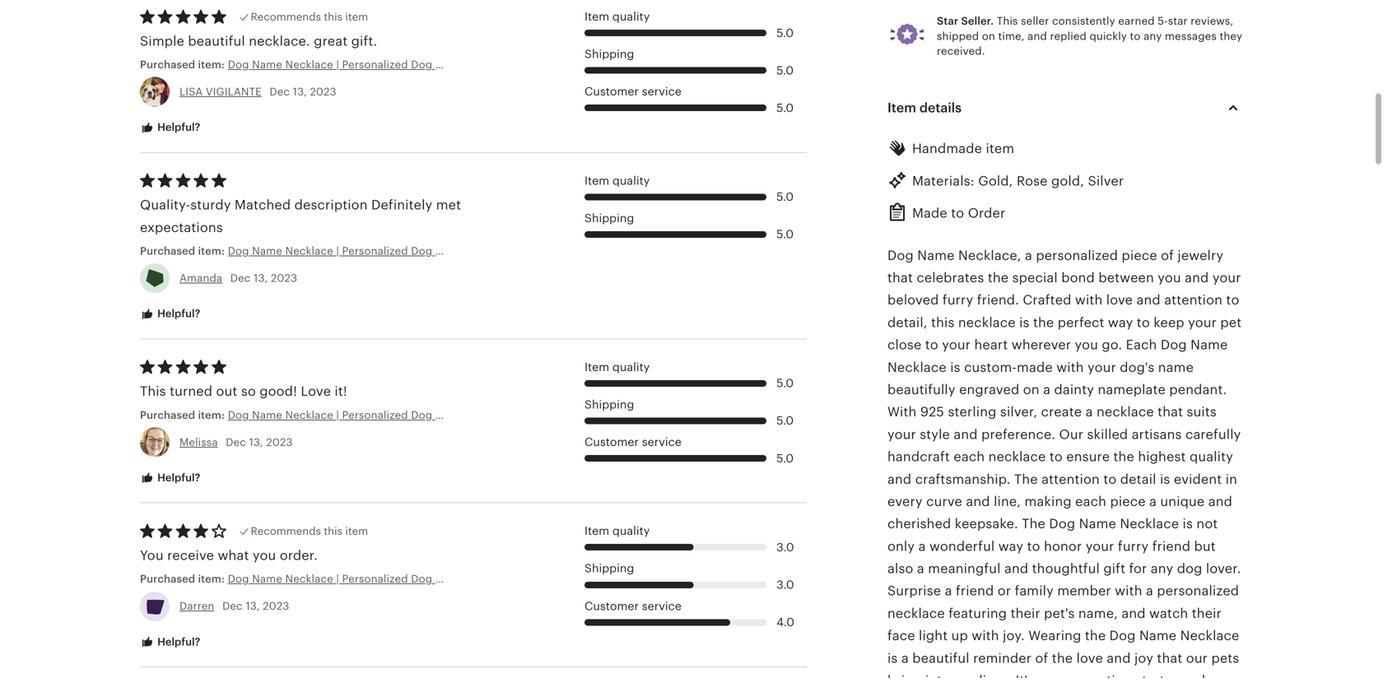 Task type: locate. For each thing, give the bounding box(es) containing it.
item for you receive what you order.
[[584, 524, 609, 538]]

dec
[[270, 86, 290, 98], [230, 272, 251, 285], [226, 436, 246, 449], [222, 600, 243, 613]]

any right for
[[1151, 561, 1173, 576]]

you down the perfect
[[1075, 338, 1098, 352]]

1 vertical spatial furry
[[1118, 539, 1149, 554]]

2 vertical spatial service
[[642, 600, 682, 613]]

4 helpful? from the top
[[155, 636, 200, 648]]

curve
[[926, 494, 962, 509]]

necklace down the nameplate
[[1097, 405, 1154, 420]]

1 purchased item: from the top
[[140, 58, 228, 71]]

2023 down good!
[[266, 436, 293, 449]]

helpful? down lisa
[[155, 121, 200, 134]]

1 horizontal spatial our
[[1186, 651, 1208, 666]]

craftsmanship.
[[915, 472, 1011, 487]]

dog
[[887, 248, 914, 263], [1161, 338, 1187, 352], [1049, 517, 1075, 532], [1109, 629, 1136, 643]]

0 horizontal spatial way
[[998, 539, 1023, 554]]

of left 'jewelry'
[[1161, 248, 1174, 263]]

a down meaningful
[[945, 584, 952, 599]]

item inside dropdown button
[[887, 101, 916, 115]]

beautiful
[[188, 34, 245, 48], [912, 651, 969, 666]]

0 vertical spatial way
[[1108, 315, 1133, 330]]

way down keepsake.
[[998, 539, 1023, 554]]

13, for description
[[254, 272, 268, 285]]

1 vertical spatial our
[[954, 673, 975, 678]]

3 shipping from the top
[[584, 398, 634, 411]]

purchased item: down turned
[[140, 409, 228, 421]]

0 vertical spatial you
[[1158, 270, 1181, 285]]

13, for you
[[246, 600, 260, 613]]

purchased item: down receive
[[140, 573, 228, 585]]

meaningful
[[928, 561, 1001, 576]]

1 shipping from the top
[[584, 47, 634, 61]]

0 vertical spatial each
[[954, 450, 985, 464]]

that right joy
[[1157, 651, 1182, 666]]

recommends up order.
[[251, 525, 321, 538]]

item details button
[[873, 88, 1258, 128]]

recommends this item for great
[[251, 11, 368, 23]]

between
[[1098, 270, 1154, 285]]

2 3.0 from the top
[[776, 578, 794, 591]]

purchased
[[140, 58, 195, 71], [140, 245, 195, 257], [140, 409, 195, 421], [140, 573, 195, 585]]

0 vertical spatial this
[[997, 15, 1018, 27]]

2023
[[310, 86, 336, 98], [271, 272, 297, 285], [266, 436, 293, 449], [263, 600, 289, 613]]

3 item quality from the top
[[584, 360, 650, 374]]

1 vertical spatial of
[[1035, 651, 1048, 666]]

with down featuring
[[972, 629, 999, 643]]

a right only
[[918, 539, 926, 554]]

each right the making
[[1075, 494, 1106, 509]]

0 vertical spatial furry
[[943, 293, 973, 308]]

2 purchased from the top
[[140, 245, 195, 257]]

and up keep
[[1136, 293, 1161, 308]]

matched
[[235, 198, 291, 212]]

2 purchased item: from the top
[[140, 245, 228, 257]]

3 purchased item: from the top
[[140, 409, 228, 421]]

furry down celebrates
[[943, 293, 973, 308]]

dog
[[1177, 561, 1202, 576]]

necklace,
[[958, 248, 1021, 263]]

your left heart
[[942, 338, 971, 352]]

honor
[[1044, 539, 1082, 554]]

wonderful
[[929, 539, 995, 554]]

personalized down dog
[[1157, 584, 1239, 599]]

13, right amanda
[[254, 272, 268, 285]]

dec right vigilante on the left
[[270, 86, 290, 98]]

0 vertical spatial on
[[982, 30, 995, 42]]

our left pets
[[1186, 651, 1208, 666]]

1 helpful? from the top
[[155, 121, 200, 134]]

on down made
[[1023, 382, 1039, 397]]

lives.
[[979, 673, 1012, 678]]

1 horizontal spatial on
[[1023, 382, 1039, 397]]

surprise
[[887, 584, 941, 599]]

order
[[968, 206, 1005, 221]]

the down the making
[[1022, 517, 1045, 532]]

your up gift
[[1086, 539, 1114, 554]]

name up honor
[[1079, 517, 1116, 532]]

0 vertical spatial customer
[[584, 85, 639, 98]]

their
[[1011, 606, 1040, 621], [1192, 606, 1222, 621]]

3 customer from the top
[[584, 600, 639, 613]]

2 recommends from the top
[[251, 525, 321, 538]]

3 item: from the top
[[198, 409, 225, 421]]

piece up between
[[1122, 248, 1157, 263]]

is down highest
[[1160, 472, 1170, 487]]

1 purchased from the top
[[140, 58, 195, 71]]

this for turned
[[140, 384, 166, 399]]

purchased down turned
[[140, 409, 195, 421]]

1 horizontal spatial their
[[1192, 606, 1222, 621]]

your down with
[[887, 427, 916, 442]]

item: for receive
[[198, 573, 225, 585]]

2023 for you
[[263, 600, 289, 613]]

the up the friend.
[[988, 270, 1009, 285]]

service
[[642, 85, 682, 98], [642, 435, 682, 449], [642, 600, 682, 613]]

1 item quality from the top
[[584, 10, 650, 23]]

face
[[887, 629, 915, 643]]

0 vertical spatial friend
[[1152, 539, 1191, 554]]

made to order
[[912, 206, 1005, 221]]

1 service from the top
[[642, 85, 682, 98]]

a down dainty
[[1085, 405, 1093, 420]]

is left the custom- at bottom right
[[950, 360, 960, 375]]

0 horizontal spatial on
[[982, 30, 995, 42]]

2 service from the top
[[642, 435, 682, 449]]

1 vertical spatial personalized
[[1157, 584, 1239, 599]]

beautiful inside "dog name necklace, a personalized piece of jewelry that celebrates the special bond between you and your beloved furry friend. crafted with love and attention to detail, this necklace is the perfect way to keep your pet close to your heart wherever you go. each dog name necklace is custom-made with your dog's name beautifully engraved on a dainty nameplate pendant. with 925 sterling silver, create a necklace that suits your style and preference. our skilled artisans carefully handcraft each necklace to ensure the highest quality and craftsmanship. the attention to detail is evident in every curve and line, making each piece a unique and cherished keepsake. the dog name necklace is not only a wonderful way to honor your furry friend but also a meaningful and thoughtful gift for any dog lover. surprise a friend or family member with a personalized necklace featuring their pet's name, and watch their face light up with joy. wearing the dog name necklace is a beautiful reminder of the love and joy that our pets bring into our lives. it's a convers"
[[912, 651, 969, 666]]

1 vertical spatial recommends
[[251, 525, 321, 538]]

this
[[324, 11, 342, 23], [931, 315, 955, 330], [324, 525, 342, 538]]

0 horizontal spatial friend
[[956, 584, 994, 599]]

1 item: from the top
[[198, 58, 225, 71]]

the
[[988, 270, 1009, 285], [1033, 315, 1054, 330], [1113, 450, 1134, 464], [1085, 629, 1106, 643], [1052, 651, 1073, 666]]

0 vertical spatial any
[[1144, 30, 1162, 42]]

2 vertical spatial that
[[1157, 651, 1182, 666]]

0 vertical spatial 3.0
[[776, 541, 794, 554]]

1 vertical spatial the
[[1022, 517, 1045, 532]]

with
[[887, 405, 917, 420]]

1 horizontal spatial this
[[997, 15, 1018, 27]]

to right made
[[951, 206, 964, 221]]

and left joy
[[1107, 651, 1131, 666]]

2 horizontal spatial necklace
[[1180, 629, 1239, 643]]

watch
[[1149, 606, 1188, 621]]

1 vertical spatial customer
[[584, 435, 639, 449]]

pets
[[1211, 651, 1239, 666]]

to down earned
[[1130, 30, 1141, 42]]

0 vertical spatial item
[[345, 11, 368, 23]]

2 5.0 from the top
[[776, 64, 794, 77]]

necklace
[[958, 315, 1016, 330], [1097, 405, 1154, 420], [988, 450, 1046, 464], [887, 606, 945, 621]]

service for you receive what you order.
[[642, 600, 682, 613]]

customer service
[[584, 85, 682, 98], [584, 435, 682, 449], [584, 600, 682, 613]]

lover.
[[1206, 561, 1241, 576]]

0 horizontal spatial each
[[954, 450, 985, 464]]

1 customer from the top
[[584, 85, 639, 98]]

attention down the ensure
[[1041, 472, 1100, 487]]

each up craftsmanship.
[[954, 450, 985, 464]]

1 recommends this item from the top
[[251, 11, 368, 23]]

0 horizontal spatial beautiful
[[188, 34, 245, 48]]

1 vertical spatial recommends this item
[[251, 525, 368, 538]]

is
[[1019, 315, 1029, 330], [950, 360, 960, 375], [1160, 472, 1170, 487], [1183, 517, 1193, 532], [887, 651, 898, 666]]

quality-sturdy matched description  definitely met expectations
[[140, 198, 461, 235]]

1 helpful? button from the top
[[128, 113, 213, 143]]

and down the seller
[[1028, 30, 1047, 42]]

1 vertical spatial 3.0
[[776, 578, 794, 591]]

melissa link
[[179, 436, 218, 449]]

dog name necklace, a personalized piece of jewelry that celebrates the special bond between you and your beloved furry friend. crafted with love and attention to detail, this necklace is the perfect way to keep your pet close to your heart wherever you go. each dog name necklace is custom-made with your dog's name beautifully engraved on a dainty nameplate pendant. with 925 sterling silver, create a necklace that suits your style and preference. our skilled artisans carefully handcraft each necklace to ensure the highest quality and craftsmanship. the attention to detail is evident in every curve and line, making each piece a unique and cherished keepsake. the dog name necklace is not only a wonderful way to honor your furry friend but also a meaningful and thoughtful gift for any dog lover. surprise a friend or family member with a personalized necklace featuring their pet's name, and watch their face light up with joy. wearing the dog name necklace is a beautiful reminder of the love and joy that our pets bring into our lives. it's a convers
[[887, 248, 1242, 678]]

evident
[[1174, 472, 1222, 487]]

necklace up heart
[[958, 315, 1016, 330]]

0 horizontal spatial attention
[[1041, 472, 1100, 487]]

1 horizontal spatial love
[[1106, 293, 1133, 308]]

1 vertical spatial customer service
[[584, 435, 682, 449]]

13,
[[293, 86, 307, 98], [254, 272, 268, 285], [249, 436, 263, 449], [246, 600, 260, 613]]

this for gift.
[[324, 11, 342, 23]]

helpful? down darren link
[[155, 636, 200, 648]]

2 customer from the top
[[584, 435, 639, 449]]

the down name,
[[1085, 629, 1106, 643]]

0 horizontal spatial this
[[140, 384, 166, 399]]

piece
[[1122, 248, 1157, 263], [1110, 494, 1146, 509]]

3 helpful? button from the top
[[128, 463, 213, 494]]

this left turned
[[140, 384, 166, 399]]

helpful? button down darren link
[[128, 627, 213, 658]]

beautifully
[[887, 382, 956, 397]]

dec for matched
[[230, 272, 251, 285]]

this turned out so good! love it!
[[140, 384, 347, 399]]

gold,
[[978, 174, 1013, 188]]

3.0
[[776, 541, 794, 554], [776, 578, 794, 591]]

name down watch
[[1139, 629, 1177, 643]]

great
[[314, 34, 348, 48]]

3 service from the top
[[642, 600, 682, 613]]

0 horizontal spatial you
[[253, 548, 276, 563]]

dec right melissa
[[226, 436, 246, 449]]

1 vertical spatial this
[[931, 315, 955, 330]]

2 shipping from the top
[[584, 211, 634, 225]]

0 horizontal spatial love
[[1076, 651, 1103, 666]]

a down detail
[[1149, 494, 1157, 509]]

out
[[216, 384, 237, 399]]

this up time,
[[997, 15, 1018, 27]]

1 recommends from the top
[[251, 11, 321, 23]]

2 item: from the top
[[198, 245, 225, 257]]

purchased down you
[[140, 573, 195, 585]]

4 shipping from the top
[[584, 562, 634, 575]]

4 purchased item: from the top
[[140, 573, 228, 585]]

to up pet
[[1226, 293, 1239, 308]]

materials: gold, rose gold, silver
[[912, 174, 1124, 188]]

of down wearing
[[1035, 651, 1048, 666]]

family
[[1015, 584, 1054, 599]]

necklace down the unique
[[1120, 517, 1179, 532]]

any down 5-
[[1144, 30, 1162, 42]]

1 3.0 from the top
[[776, 541, 794, 554]]

purchased for this
[[140, 409, 195, 421]]

0 vertical spatial service
[[642, 85, 682, 98]]

1 vertical spatial friend
[[956, 584, 994, 599]]

3 helpful? from the top
[[155, 472, 200, 484]]

name,
[[1078, 606, 1118, 621]]

keep
[[1154, 315, 1184, 330]]

3 5.0 from the top
[[776, 101, 794, 114]]

custom-
[[964, 360, 1017, 375]]

1 horizontal spatial way
[[1108, 315, 1133, 330]]

1 vertical spatial service
[[642, 435, 682, 449]]

customer for you receive what you order.
[[584, 600, 639, 613]]

purchased item: for sturdy
[[140, 245, 228, 257]]

0 vertical spatial recommends this item
[[251, 11, 368, 23]]

amanda dec 13, 2023
[[179, 272, 297, 285]]

purchased item: down expectations
[[140, 245, 228, 257]]

pet's
[[1044, 606, 1075, 621]]

vigilante
[[206, 86, 262, 98]]

friend up dog
[[1152, 539, 1191, 554]]

item
[[345, 11, 368, 23], [986, 141, 1014, 156], [345, 525, 368, 538]]

0 horizontal spatial personalized
[[1036, 248, 1118, 263]]

item: up lisa vigilante link
[[198, 58, 225, 71]]

amanda link
[[179, 272, 222, 285]]

helpful? button for quality-sturdy matched description  definitely met expectations
[[128, 299, 213, 330]]

of
[[1161, 248, 1174, 263], [1035, 651, 1048, 666]]

way
[[1108, 315, 1133, 330], [998, 539, 1023, 554]]

1 5.0 from the top
[[776, 26, 794, 39]]

1 vertical spatial necklace
[[1120, 517, 1179, 532]]

to up "each"
[[1137, 315, 1150, 330]]

1 their from the left
[[1011, 606, 1040, 621]]

0 vertical spatial beautiful
[[188, 34, 245, 48]]

0 vertical spatial of
[[1161, 248, 1174, 263]]

2 item quality from the top
[[584, 174, 650, 187]]

1 horizontal spatial personalized
[[1157, 584, 1239, 599]]

2 vertical spatial you
[[253, 548, 276, 563]]

quality inside "dog name necklace, a personalized piece of jewelry that celebrates the special bond between you and your beloved furry friend. crafted with love and attention to detail, this necklace is the perfect way to keep your pet close to your heart wherever you go. each dog name necklace is custom-made with your dog's name beautifully engraved on a dainty nameplate pendant. with 925 sterling silver, create a necklace that suits your style and preference. our skilled artisans carefully handcraft each necklace to ensure the highest quality and craftsmanship. the attention to detail is evident in every curve and line, making each piece a unique and cherished keepsake. the dog name necklace is not only a wonderful way to honor your furry friend but also a meaningful and thoughtful gift for any dog lover. surprise a friend or family member with a personalized necklace featuring their pet's name, and watch their face light up with joy. wearing the dog name necklace is a beautiful reminder of the love and joy that our pets bring into our lives. it's a convers"
[[1190, 450, 1233, 464]]

1 horizontal spatial each
[[1075, 494, 1106, 509]]

customer for simple beautiful necklace. great gift.
[[584, 85, 639, 98]]

necklace up beautifully
[[887, 360, 947, 375]]

this inside this seller consistently earned 5-star reviews, shipped on time, and replied quickly to any messages they received.
[[997, 15, 1018, 27]]

dec right darren
[[222, 600, 243, 613]]

2 recommends this item from the top
[[251, 525, 368, 538]]

name
[[917, 248, 955, 263], [1191, 338, 1228, 352], [1079, 517, 1116, 532], [1139, 629, 1177, 643]]

1 vertical spatial piece
[[1110, 494, 1146, 509]]

helpful? down 'amanda' link
[[155, 308, 200, 320]]

purchased for quality-
[[140, 245, 195, 257]]

on down seller.
[[982, 30, 995, 42]]

and up "every"
[[887, 472, 912, 487]]

helpful? button down lisa
[[128, 113, 213, 143]]

dog's
[[1120, 360, 1154, 375]]

1 horizontal spatial you
[[1075, 338, 1098, 352]]

1 vertical spatial any
[[1151, 561, 1173, 576]]

0 vertical spatial customer service
[[584, 85, 682, 98]]

detail,
[[887, 315, 928, 330]]

1 horizontal spatial furry
[[1118, 539, 1149, 554]]

their down family
[[1011, 606, 1040, 621]]

item: for turned
[[198, 409, 225, 421]]

helpful? for beautiful
[[155, 121, 200, 134]]

quality for this turned out so good! love it!
[[612, 360, 650, 374]]

3 purchased from the top
[[140, 409, 195, 421]]

any inside "dog name necklace, a personalized piece of jewelry that celebrates the special bond between you and your beloved furry friend. crafted with love and attention to detail, this necklace is the perfect way to keep your pet close to your heart wherever you go. each dog name necklace is custom-made with your dog's name beautifully engraved on a dainty nameplate pendant. with 925 sterling silver, create a necklace that suits your style and preference. our skilled artisans carefully handcraft each necklace to ensure the highest quality and craftsmanship. the attention to detail is evident in every curve and line, making each piece a unique and cherished keepsake. the dog name necklace is not only a wonderful way to honor your furry friend but also a meaningful and thoughtful gift for any dog lover. surprise a friend or family member with a personalized necklace featuring their pet's name, and watch their face light up with joy. wearing the dog name necklace is a beautiful reminder of the love and joy that our pets bring into our lives. it's a convers"
[[1151, 561, 1173, 576]]

you receive what you order.
[[140, 548, 318, 563]]

to right close
[[925, 338, 938, 352]]

2 vertical spatial this
[[324, 525, 342, 538]]

1 vertical spatial this
[[140, 384, 166, 399]]

a
[[1025, 248, 1032, 263], [1043, 382, 1050, 397], [1085, 405, 1093, 420], [1149, 494, 1157, 509], [918, 539, 926, 554], [917, 561, 924, 576], [945, 584, 952, 599], [1146, 584, 1153, 599], [901, 651, 909, 666], [1038, 673, 1045, 678]]

definitely
[[371, 198, 432, 212]]

13, down so
[[249, 436, 263, 449]]

0 vertical spatial necklace
[[887, 360, 947, 375]]

that up beloved
[[887, 270, 913, 285]]

1 vertical spatial on
[[1023, 382, 1039, 397]]

13, down what
[[246, 600, 260, 613]]

2 vertical spatial item
[[345, 525, 368, 538]]

4 helpful? button from the top
[[128, 627, 213, 658]]

2 customer service from the top
[[584, 435, 682, 449]]

crafted
[[1023, 293, 1071, 308]]

0 vertical spatial recommends
[[251, 11, 321, 23]]

1 horizontal spatial necklace
[[1120, 517, 1179, 532]]

purchased for you
[[140, 573, 195, 585]]

5 5.0 from the top
[[776, 228, 794, 241]]

2 vertical spatial customer service
[[584, 600, 682, 613]]

cherished
[[887, 517, 951, 532]]

purchased item: for turned
[[140, 409, 228, 421]]

2 helpful? button from the top
[[128, 299, 213, 330]]

beautiful up into
[[912, 651, 969, 666]]

with
[[1075, 293, 1103, 308], [1056, 360, 1084, 375], [1115, 584, 1142, 599], [972, 629, 999, 643]]

personalized
[[1036, 248, 1118, 263], [1157, 584, 1239, 599]]

13, down the necklace.
[[293, 86, 307, 98]]

quality for quality-sturdy matched description  definitely met expectations
[[612, 174, 650, 187]]

helpful? down melissa
[[155, 472, 200, 484]]

our
[[1186, 651, 1208, 666], [954, 673, 975, 678]]

4 item quality from the top
[[584, 524, 650, 538]]

recommends for you
[[251, 525, 321, 538]]

helpful? button
[[128, 113, 213, 143], [128, 299, 213, 330], [128, 463, 213, 494], [128, 627, 213, 658]]

item for quality-sturdy matched description  definitely met expectations
[[584, 174, 609, 187]]

that up artisans
[[1158, 405, 1183, 420]]

recommends up the necklace.
[[251, 11, 321, 23]]

1 vertical spatial attention
[[1041, 472, 1100, 487]]

4 item: from the top
[[198, 573, 225, 585]]

0 horizontal spatial their
[[1011, 606, 1040, 621]]

our right into
[[954, 673, 975, 678]]

necklace up pets
[[1180, 629, 1239, 643]]

2 vertical spatial customer
[[584, 600, 639, 613]]

carefully
[[1185, 427, 1241, 442]]

recommends this item for you
[[251, 525, 368, 538]]

consistently
[[1052, 15, 1115, 27]]

5.0
[[776, 26, 794, 39], [776, 64, 794, 77], [776, 101, 794, 114], [776, 190, 794, 203], [776, 228, 794, 241], [776, 377, 794, 390], [776, 414, 794, 427], [776, 452, 794, 465]]

0 vertical spatial this
[[324, 11, 342, 23]]

1 vertical spatial way
[[998, 539, 1023, 554]]

love down wearing
[[1076, 651, 1103, 666]]

2 helpful? from the top
[[155, 308, 200, 320]]

is up bring
[[887, 651, 898, 666]]

4 purchased from the top
[[140, 573, 195, 585]]

customer service for this turned out so good! love it!
[[584, 435, 682, 449]]

silver,
[[1000, 405, 1037, 420]]

0 vertical spatial the
[[1014, 472, 1038, 487]]

dec for out
[[226, 436, 246, 449]]

0 vertical spatial that
[[887, 270, 913, 285]]

1 customer service from the top
[[584, 85, 682, 98]]

1 vertical spatial beautiful
[[912, 651, 969, 666]]

to inside this seller consistently earned 5-star reviews, shipped on time, and replied quickly to any messages they received.
[[1130, 30, 1141, 42]]

purchased for simple
[[140, 58, 195, 71]]

helpful? button for simple beautiful necklace. great gift.
[[128, 113, 213, 143]]

0 vertical spatial love
[[1106, 293, 1133, 308]]

replied
[[1050, 30, 1087, 42]]

customer for this turned out so good! love it!
[[584, 435, 639, 449]]

but
[[1194, 539, 1216, 554]]

service for this turned out so good! love it!
[[642, 435, 682, 449]]

1 horizontal spatial beautiful
[[912, 651, 969, 666]]

item: down you receive what you order. at the bottom of page
[[198, 573, 225, 585]]

0 vertical spatial attention
[[1164, 293, 1223, 308]]

item: for sturdy
[[198, 245, 225, 257]]

1 horizontal spatial friend
[[1152, 539, 1191, 554]]

beautiful up lisa vigilante link
[[188, 34, 245, 48]]

love
[[301, 384, 331, 399]]

for
[[1129, 561, 1147, 576]]

a down made
[[1043, 382, 1050, 397]]

attention up keep
[[1164, 293, 1223, 308]]

3 customer service from the top
[[584, 600, 682, 613]]

item quality for simple beautiful necklace. great gift.
[[584, 10, 650, 23]]

making
[[1025, 494, 1072, 509]]

darren link
[[179, 600, 214, 613]]



Task type: vqa. For each thing, say whether or not it's contained in the screenshot.
the apply code & check out link at right top
no



Task type: describe. For each thing, give the bounding box(es) containing it.
a up special
[[1025, 248, 1032, 263]]

0 vertical spatial piece
[[1122, 248, 1157, 263]]

amanda
[[179, 272, 222, 285]]

shipping for quality-sturdy matched description  definitely met expectations
[[584, 211, 634, 225]]

quality for you receive what you order.
[[612, 524, 650, 538]]

quickly
[[1090, 30, 1127, 42]]

bring
[[887, 673, 922, 678]]

5-
[[1158, 15, 1168, 27]]

featuring
[[949, 606, 1007, 621]]

highest
[[1138, 450, 1186, 464]]

any inside this seller consistently earned 5-star reviews, shipped on time, and replied quickly to any messages they received.
[[1144, 30, 1162, 42]]

with up the perfect
[[1075, 293, 1103, 308]]

your down 'jewelry'
[[1212, 270, 1241, 285]]

service for simple beautiful necklace. great gift.
[[642, 85, 682, 98]]

necklace down the surprise at the bottom of the page
[[887, 606, 945, 621]]

dog up name
[[1161, 338, 1187, 352]]

item quality for quality-sturdy matched description  definitely met expectations
[[584, 174, 650, 187]]

6 5.0 from the top
[[776, 377, 794, 390]]

0 vertical spatial personalized
[[1036, 248, 1118, 263]]

melissa
[[179, 436, 218, 449]]

thoughtful
[[1032, 561, 1100, 576]]

lisa vigilante link
[[179, 86, 262, 98]]

only
[[887, 539, 915, 554]]

13, for so
[[249, 436, 263, 449]]

a right also
[[917, 561, 924, 576]]

purchased item: for beautiful
[[140, 58, 228, 71]]

lisa vigilante dec 13, 2023
[[179, 86, 336, 98]]

sturdy
[[190, 198, 231, 212]]

bond
[[1061, 270, 1095, 285]]

on inside this seller consistently earned 5-star reviews, shipped on time, and replied quickly to any messages they received.
[[982, 30, 995, 42]]

helpful? button for this turned out so good! love it!
[[128, 463, 213, 494]]

1 horizontal spatial of
[[1161, 248, 1174, 263]]

lisa
[[179, 86, 203, 98]]

and left watch
[[1122, 606, 1146, 621]]

nameplate
[[1098, 382, 1166, 397]]

a right it's
[[1038, 673, 1045, 678]]

seller.
[[961, 15, 994, 27]]

simple
[[140, 34, 184, 48]]

item: for beautiful
[[198, 58, 225, 71]]

engraved
[[959, 382, 1019, 397]]

2023 for description
[[271, 272, 297, 285]]

helpful? button for you receive what you order.
[[128, 627, 213, 658]]

8 5.0 from the top
[[776, 452, 794, 465]]

gift
[[1103, 561, 1125, 576]]

and inside this seller consistently earned 5-star reviews, shipped on time, and replied quickly to any messages they received.
[[1028, 30, 1047, 42]]

1 vertical spatial each
[[1075, 494, 1106, 509]]

close
[[887, 338, 922, 352]]

quality for simple beautiful necklace. great gift.
[[612, 10, 650, 23]]

to down our
[[1050, 450, 1063, 464]]

star seller.
[[937, 15, 994, 27]]

2 horizontal spatial you
[[1158, 270, 1181, 285]]

2 vertical spatial necklace
[[1180, 629, 1239, 643]]

1 horizontal spatial attention
[[1164, 293, 1223, 308]]

item quality for you receive what you order.
[[584, 524, 650, 538]]

each
[[1126, 338, 1157, 352]]

0 horizontal spatial furry
[[943, 293, 973, 308]]

0 vertical spatial our
[[1186, 651, 1208, 666]]

helpful? for turned
[[155, 472, 200, 484]]

unique
[[1160, 494, 1205, 509]]

line,
[[994, 494, 1021, 509]]

to left detail
[[1103, 472, 1117, 487]]

this inside "dog name necklace, a personalized piece of jewelry that celebrates the special bond between you and your beloved furry friend. crafted with love and attention to detail, this necklace is the perfect way to keep your pet close to your heart wherever you go. each dog name necklace is custom-made with your dog's name beautifully engraved on a dainty nameplate pendant. with 925 sterling silver, create a necklace that suits your style and preference. our skilled artisans carefully handcraft each necklace to ensure the highest quality and craftsmanship. the attention to detail is evident in every curve and line, making each piece a unique and cherished keepsake. the dog name necklace is not only a wonderful way to honor your furry friend but also a meaningful and thoughtful gift for any dog lover. surprise a friend or family member with a personalized necklace featuring their pet's name, and watch their face light up with joy. wearing the dog name necklace is a beautiful reminder of the love and joy that our pets bring into our lives. it's a convers"
[[931, 315, 955, 330]]

a up bring
[[901, 651, 909, 666]]

shipped
[[937, 30, 979, 42]]

description
[[294, 198, 368, 212]]

and down 'jewelry'
[[1185, 270, 1209, 285]]

our
[[1059, 427, 1083, 442]]

beloved
[[887, 293, 939, 308]]

darren dec 13, 2023
[[179, 600, 289, 613]]

and down in
[[1208, 494, 1232, 509]]

is left not
[[1183, 517, 1193, 532]]

dog up beloved
[[887, 248, 914, 263]]

with up dainty
[[1056, 360, 1084, 375]]

materials:
[[912, 174, 975, 188]]

name down pet
[[1191, 338, 1228, 352]]

2023 for so
[[266, 436, 293, 449]]

purchased item: for receive
[[140, 573, 228, 585]]

and up keepsake.
[[966, 494, 990, 509]]

received.
[[937, 45, 985, 57]]

preference.
[[981, 427, 1056, 442]]

to left honor
[[1027, 539, 1040, 554]]

receive
[[167, 548, 214, 563]]

details
[[919, 101, 962, 115]]

dog up joy
[[1109, 629, 1136, 643]]

seller
[[1021, 15, 1049, 27]]

0 horizontal spatial necklace
[[887, 360, 947, 375]]

dog up honor
[[1049, 517, 1075, 532]]

into
[[925, 673, 950, 678]]

shipping for this turned out so good! love it!
[[584, 398, 634, 411]]

simple beautiful necklace. great gift.
[[140, 34, 377, 48]]

gold,
[[1051, 174, 1084, 188]]

pendant.
[[1169, 382, 1227, 397]]

it!
[[335, 384, 347, 399]]

heart
[[974, 338, 1008, 352]]

quality-
[[140, 198, 190, 212]]

helpful? for receive
[[155, 636, 200, 648]]

recommends for great
[[251, 11, 321, 23]]

go.
[[1102, 338, 1122, 352]]

customer service for simple beautiful necklace. great gift.
[[584, 85, 682, 98]]

item for order.
[[345, 525, 368, 538]]

name
[[1158, 360, 1194, 375]]

perfect
[[1058, 315, 1104, 330]]

with down for
[[1115, 584, 1142, 599]]

your down go.
[[1088, 360, 1116, 375]]

sterling
[[948, 405, 997, 420]]

dec for what
[[222, 600, 243, 613]]

detail
[[1120, 472, 1156, 487]]

is up wherever
[[1019, 315, 1029, 330]]

1 vertical spatial item
[[986, 141, 1014, 156]]

your left pet
[[1188, 315, 1217, 330]]

4 5.0 from the top
[[776, 190, 794, 203]]

the up detail
[[1113, 450, 1134, 464]]

this for order.
[[324, 525, 342, 538]]

3.0 for item quality
[[776, 541, 794, 554]]

on inside "dog name necklace, a personalized piece of jewelry that celebrates the special bond between you and your beloved furry friend. crafted with love and attention to detail, this necklace is the perfect way to keep your pet close to your heart wherever you go. each dog name necklace is custom-made with your dog's name beautifully engraved on a dainty nameplate pendant. with 925 sterling silver, create a necklace that suits your style and preference. our skilled artisans carefully handcraft each necklace to ensure the highest quality and craftsmanship. the attention to detail is evident in every curve and line, making each piece a unique and cherished keepsake. the dog name necklace is not only a wonderful way to honor your furry friend but also a meaningful and thoughtful gift for any dog lover. surprise a friend or family member with a personalized necklace featuring their pet's name, and watch their face light up with joy. wearing the dog name necklace is a beautiful reminder of the love and joy that our pets bring into our lives. it's a convers"
[[1023, 382, 1039, 397]]

3.0 for shipping
[[776, 578, 794, 591]]

and up or
[[1004, 561, 1028, 576]]

item details
[[887, 101, 962, 115]]

this seller consistently earned 5-star reviews, shipped on time, and replied quickly to any messages they received.
[[937, 15, 1242, 57]]

0 horizontal spatial our
[[954, 673, 975, 678]]

melissa dec 13, 2023
[[179, 436, 293, 449]]

suits
[[1187, 405, 1217, 420]]

joy.
[[1003, 629, 1025, 643]]

shipping for you receive what you order.
[[584, 562, 634, 575]]

star
[[1168, 15, 1188, 27]]

item for simple beautiful necklace. great gift.
[[584, 10, 609, 23]]

item for this turned out so good! love it!
[[584, 360, 609, 374]]

turned
[[170, 384, 212, 399]]

star
[[937, 15, 958, 27]]

made
[[912, 206, 947, 221]]

handmade item
[[912, 141, 1014, 156]]

order.
[[280, 548, 318, 563]]

1 vertical spatial love
[[1076, 651, 1103, 666]]

necklace down preference.
[[988, 450, 1046, 464]]

up
[[951, 629, 968, 643]]

silver
[[1088, 174, 1124, 188]]

style
[[920, 427, 950, 442]]

gift.
[[351, 34, 377, 48]]

a down for
[[1146, 584, 1153, 599]]

the up wherever
[[1033, 315, 1054, 330]]

reminder
[[973, 651, 1032, 666]]

1 vertical spatial that
[[1158, 405, 1183, 420]]

item quality for this turned out so good! love it!
[[584, 360, 650, 374]]

and down sterling
[[954, 427, 978, 442]]

2 their from the left
[[1192, 606, 1222, 621]]

handcraft
[[887, 450, 950, 464]]

0 horizontal spatial of
[[1035, 651, 1048, 666]]

customer service for you receive what you order.
[[584, 600, 682, 613]]

name up celebrates
[[917, 248, 955, 263]]

darren
[[179, 600, 214, 613]]

7 5.0 from the top
[[776, 414, 794, 427]]

jewelry
[[1178, 248, 1224, 263]]

rose
[[1017, 174, 1048, 188]]

this for seller
[[997, 15, 1018, 27]]

what
[[218, 548, 249, 563]]

made
[[1017, 360, 1053, 375]]

2023 down great
[[310, 86, 336, 98]]

keepsake.
[[955, 517, 1018, 532]]

helpful? for sturdy
[[155, 308, 200, 320]]

shipping for simple beautiful necklace. great gift.
[[584, 47, 634, 61]]

they
[[1220, 30, 1242, 42]]

in
[[1226, 472, 1237, 487]]

the down wearing
[[1052, 651, 1073, 666]]

so
[[241, 384, 256, 399]]

or
[[998, 584, 1011, 599]]

not
[[1196, 517, 1218, 532]]

item for gift.
[[345, 11, 368, 23]]

1 vertical spatial you
[[1075, 338, 1098, 352]]

also
[[887, 561, 913, 576]]

pet
[[1220, 315, 1242, 330]]



